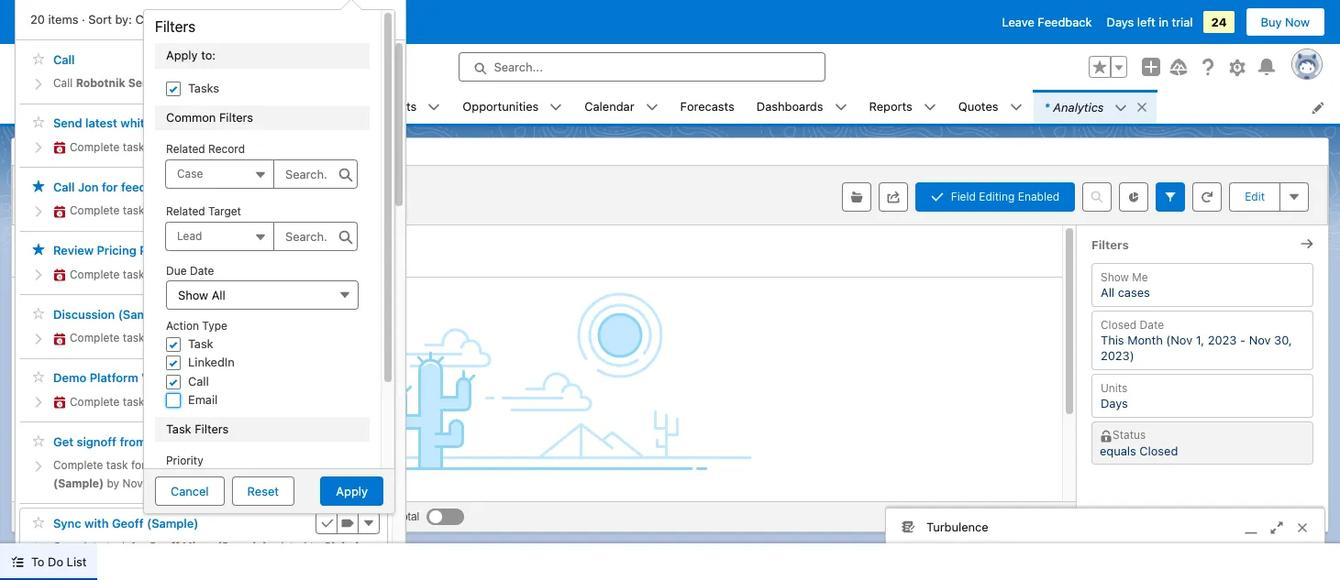 Task type: locate. For each thing, give the bounding box(es) containing it.
for for complete task for leanne tomlin (sample) from
[[131, 459, 146, 473]]

minor
[[199, 140, 231, 154], [182, 540, 214, 554]]

for left due
[[148, 267, 162, 281]]

send latest whitepaper (sample)
[[53, 116, 239, 131]]

by
[[167, 76, 180, 90], [293, 267, 305, 281], [104, 477, 122, 490]]

geoff up case
[[165, 140, 196, 154]]

text default image
[[834, 101, 847, 114], [1010, 101, 1022, 114], [1115, 102, 1128, 114], [53, 333, 66, 346], [53, 396, 66, 409]]

1 vertical spatial widgets
[[122, 558, 168, 572]]

accounts link
[[258, 90, 332, 124]]

demo platform widgets (sample)
[[53, 371, 243, 386]]

0 horizontal spatial by
[[104, 477, 122, 490]]

text default image inside the opportunities list item
[[550, 101, 563, 114]]

for down whitepaper
[[148, 140, 162, 154]]

text default image inside dashboards list item
[[834, 101, 847, 114]]

widgets up complete task for amy jordan (sample)
[[141, 371, 189, 386]]

complete inside sync with geoff (sample) element
[[53, 540, 103, 554]]

robotnik
[[76, 76, 125, 90]]

2 horizontal spatial by
[[293, 267, 305, 281]]

1 horizontal spatial jon
[[165, 204, 185, 217]]

for inside review pricing proposal (sample) element
[[148, 267, 162, 281]]

do
[[48, 555, 63, 570]]

Due Date, Show All button
[[166, 281, 359, 310]]

complete for complete task for leanne tomlin (sample) from
[[53, 459, 103, 473]]

complete down discussion
[[70, 331, 120, 345]]

0 vertical spatial (sample)
[[177, 180, 227, 194]]

for left feedback
[[102, 180, 118, 194]]

complete for complete task for david adelson (sample)
[[70, 331, 120, 345]]

common filters
[[166, 110, 253, 125]]

quotes list item
[[947, 90, 1033, 124]]

0 horizontal spatial jon
[[78, 180, 99, 194]]

for for complete task for amy jordan (sample)
[[148, 395, 162, 409]]

text default image down demo
[[53, 396, 66, 409]]

apply left to:
[[166, 48, 198, 62]]

0 vertical spatial jon
[[78, 180, 99, 194]]

text default image right reports
[[924, 101, 936, 114]]

1 vertical spatial related
[[166, 205, 205, 219]]

due
[[166, 264, 187, 278]]

1 vertical spatial by
[[293, 267, 305, 281]]

call link
[[53, 52, 75, 67]]

complete down platform
[[70, 395, 120, 409]]

1 vertical spatial apply
[[336, 484, 368, 499]]

2 vertical spatial filters
[[195, 422, 229, 436]]

complete for complete task for amy jordan (sample)
[[70, 395, 120, 409]]

white
[[204, 267, 236, 281]]

call robotnik senior by nov 30
[[53, 76, 220, 90]]

to do list
[[31, 555, 87, 570]]

task for complete task for amy jordan (sample)
[[123, 395, 145, 409]]

call up email
[[188, 374, 209, 389]]

nov inside the get signoff from leanne (sample) element
[[122, 477, 143, 490]]

list
[[124, 90, 1340, 124]]

filters down jordan
[[195, 422, 229, 436]]

task down discussion (sample) link
[[123, 331, 145, 345]]

geoff inside send latest whitepaper (sample) element
[[165, 140, 196, 154]]

minor down cancel button
[[182, 540, 214, 554]]

from right signoff
[[120, 435, 146, 449]]

for inside send latest whitepaper (sample) element
[[148, 140, 162, 154]]

group
[[1089, 56, 1127, 78]]

leanne up priority
[[150, 435, 191, 449]]

text default image inside demo platform widgets (sample) element
[[53, 396, 66, 409]]

complete inside demo platform widgets (sample) element
[[70, 395, 120, 409]]

complete inside discussion (sample) "element"
[[70, 331, 120, 345]]

task down demo platform widgets (sample) link at left
[[123, 395, 145, 409]]

email
[[188, 393, 218, 407]]

(sample) up search by object type, case button
[[233, 140, 284, 154]]

complete task for jon amos (sample)
[[70, 204, 273, 217]]

(sample)
[[188, 116, 239, 131], [233, 140, 284, 154], [222, 204, 273, 217], [239, 267, 290, 281], [118, 307, 170, 322], [247, 331, 297, 345], [192, 371, 243, 386], [234, 395, 285, 409], [194, 435, 245, 449], [231, 459, 281, 473], [53, 477, 104, 490], [147, 516, 199, 531], [217, 540, 267, 554], [170, 558, 221, 572]]

* analytics
[[1044, 100, 1104, 114]]

complete task for david adelson (sample)
[[70, 331, 297, 345]]

0 vertical spatial task
[[188, 337, 213, 351]]

feedback
[[121, 180, 174, 194]]

tomlin
[[191, 459, 228, 473]]

minor for complete task for geoff minor (sample)
[[199, 140, 231, 154]]

complete for complete task for carole white (sample) by oct 18
[[70, 267, 120, 281]]

list item containing *
[[1033, 90, 1157, 124]]

(sample) up white
[[193, 244, 243, 258]]

complete inside the get signoff from leanne (sample) element
[[53, 459, 103, 473]]

text default image right analytics
[[1136, 101, 1149, 114]]

filters for task filters
[[195, 422, 229, 436]]

by inside the get signoff from leanne (sample) element
[[104, 477, 122, 490]]

acme
[[312, 459, 343, 473]]

text default image left reports link
[[834, 101, 847, 114]]

discussion (sample)
[[53, 307, 170, 322]]

call down 'send'
[[53, 180, 75, 194]]

for for call jon for feedback (sample)
[[102, 180, 118, 194]]

text default image inside call jon for feedback (sample) element
[[53, 205, 66, 218]]

text default image down discussion
[[53, 333, 66, 346]]

leanne up "10" at the left of the page
[[149, 459, 189, 473]]

jon inside "link"
[[78, 180, 99, 194]]

minor inside sync with geoff (sample) element
[[182, 540, 214, 554]]

text default image right contacts on the top left of page
[[428, 101, 441, 114]]

nov
[[183, 76, 203, 90], [122, 477, 143, 490]]

latest
[[85, 116, 117, 131]]

nov inside call element
[[183, 76, 203, 90]]

target
[[208, 205, 241, 219]]

jon left feedback
[[78, 180, 99, 194]]

task down amy on the bottom
[[166, 422, 191, 436]]

get signoff from leanne (sample) element
[[19, 427, 388, 505]]

discussion
[[53, 307, 115, 322]]

for left david
[[148, 331, 162, 345]]

task
[[123, 140, 145, 154], [123, 204, 145, 217], [123, 267, 145, 281], [123, 331, 145, 345], [123, 395, 145, 409], [106, 459, 128, 473], [106, 540, 128, 554]]

apply for apply to:
[[166, 48, 198, 62]]

task inside demo platform widgets (sample) element
[[123, 395, 145, 409]]

task inside the get signoff from leanne (sample) element
[[106, 459, 128, 473]]

filters up apply to:
[[155, 18, 196, 35]]

text default image inside "to do list" button
[[11, 556, 24, 569]]

2 vertical spatial by
[[104, 477, 122, 490]]

0 horizontal spatial nov
[[122, 477, 143, 490]]

task up 270
[[106, 540, 128, 554]]

review
[[53, 244, 94, 258]]

text default image down 'send'
[[53, 141, 66, 154]]

(sample) down linkedin
[[192, 371, 243, 386]]

0 vertical spatial by
[[167, 76, 180, 90]]

complete inside send latest whitepaper (sample) element
[[70, 140, 120, 154]]

list
[[67, 555, 87, 570]]

calendar link
[[574, 90, 645, 124]]

(sample) inside global media - 270 widgets (sample)
[[170, 558, 221, 572]]

task inside send latest whitepaper (sample) element
[[123, 140, 145, 154]]

1 vertical spatial filters
[[219, 110, 253, 125]]

action
[[166, 319, 199, 333]]

show
[[178, 288, 208, 303]]

1 horizontal spatial from
[[284, 459, 309, 473]]

task down action type
[[188, 337, 213, 351]]

for inside the get signoff from leanne (sample) element
[[131, 459, 146, 473]]

0 horizontal spatial from
[[120, 435, 146, 449]]

task up nov 10
[[106, 459, 128, 473]]

1 vertical spatial nov
[[122, 477, 143, 490]]

2 related from the top
[[166, 205, 205, 219]]

accounts list item
[[258, 90, 356, 124]]

task inside call jon for feedback (sample) element
[[123, 204, 145, 217]]

Search... text field
[[273, 160, 358, 189]]

from left acme
[[284, 459, 309, 473]]

0 vertical spatial minor
[[199, 140, 231, 154]]

text default image inside contacts list item
[[428, 101, 441, 114]]

call jon for feedback (sample) link
[[53, 180, 227, 195]]

global media - 270 widgets (sample)
[[53, 540, 359, 572]]

·
[[82, 12, 85, 26]]

leanne inside "link"
[[150, 435, 191, 449]]

related
[[166, 142, 205, 156], [166, 205, 205, 219]]

get signoff from leanne (sample)
[[53, 435, 245, 449]]

complete inside review pricing proposal (sample) element
[[70, 267, 120, 281]]

0 vertical spatial geoff
[[165, 140, 196, 154]]

for for complete task for carole white (sample) by oct 18
[[148, 267, 162, 281]]

search... button
[[458, 52, 825, 82]]

apply for apply
[[336, 484, 368, 499]]

(sample) up amos on the left top of the page
[[177, 180, 227, 194]]

(sample) down complete task for geoff minor (sample) related to
[[170, 558, 221, 572]]

text default image up review
[[53, 205, 66, 218]]

complete inside call jon for feedback (sample) element
[[70, 204, 120, 217]]

leanne for tomlin
[[149, 459, 189, 473]]

filters
[[155, 18, 196, 35], [219, 110, 253, 125], [195, 422, 229, 436]]

nov left "10" at the left of the page
[[122, 477, 143, 490]]

10
[[146, 477, 158, 490]]

minor up search by object type, case button
[[199, 140, 231, 154]]

leanne for (sample)
[[150, 435, 191, 449]]

cancel button
[[155, 477, 224, 506]]

Search by object type, Lead button
[[165, 222, 275, 252]]

demo platform widgets (sample) link
[[53, 371, 243, 386]]

text default image down review
[[53, 269, 66, 282]]

list item
[[1033, 90, 1157, 124]]

2 vertical spatial geoff
[[149, 540, 180, 554]]

for for complete task for geoff minor (sample)
[[148, 140, 162, 154]]

(sample) up search by object type, lead button
[[222, 204, 273, 217]]

calendar list item
[[574, 90, 669, 124]]

related up case
[[166, 142, 205, 156]]

1 related from the top
[[166, 142, 205, 156]]

apply inside 'button'
[[336, 484, 368, 499]]

(sample) up sync
[[53, 477, 104, 490]]

20
[[30, 12, 45, 26]]

1 horizontal spatial by
[[167, 76, 180, 90]]

complete up review
[[70, 204, 120, 217]]

for inside sync with geoff (sample) element
[[131, 540, 146, 554]]

oct
[[308, 267, 327, 281]]

text default image down 'search...' button on the top of the page
[[645, 101, 658, 114]]

leanne
[[150, 435, 191, 449], [149, 459, 189, 473]]

text default image inside review pricing proposal (sample) element
[[53, 269, 66, 282]]

sync
[[53, 516, 81, 531]]

(sample) right white
[[239, 267, 290, 281]]

demo platform widgets (sample) element
[[19, 363, 388, 423]]

calendar
[[585, 99, 634, 114]]

for left amy on the bottom
[[148, 395, 162, 409]]

task
[[188, 337, 213, 351], [166, 422, 191, 436]]

1 vertical spatial leanne
[[149, 459, 189, 473]]

widgets right 270
[[122, 558, 168, 572]]

text default image for *
[[1115, 102, 1128, 114]]

text default image left calendar link
[[550, 101, 563, 114]]

call inside "link"
[[53, 180, 75, 194]]

apply down acme
[[336, 484, 368, 499]]

complete down review
[[70, 267, 120, 281]]

lead
[[177, 230, 202, 243]]

text default image
[[1136, 101, 1149, 114], [428, 101, 441, 114], [550, 101, 563, 114], [645, 101, 658, 114], [924, 101, 936, 114], [53, 141, 66, 154], [53, 205, 66, 218], [53, 269, 66, 282], [11, 556, 24, 569]]

filters up record
[[219, 110, 253, 125]]

david
[[165, 331, 196, 345]]

for for complete task for geoff minor (sample) related to
[[131, 540, 146, 554]]

task for complete task for jon amos (sample)
[[123, 204, 145, 217]]

0 vertical spatial date
[[183, 12, 209, 26]]

related up lead
[[166, 205, 205, 219]]

all
[[212, 288, 225, 303]]

0 vertical spatial related
[[166, 142, 205, 156]]

1 vertical spatial geoff
[[112, 516, 144, 531]]

1 vertical spatial task
[[166, 422, 191, 436]]

reset button
[[232, 477, 294, 506]]

for up nov 10
[[131, 459, 146, 473]]

1 vertical spatial minor
[[182, 540, 214, 554]]

to
[[310, 540, 320, 554]]

for down the sync with geoff (sample) link at the left bottom of the page
[[131, 540, 146, 554]]

text default image inside quotes list item
[[1010, 101, 1022, 114]]

send latest whitepaper (sample) link
[[53, 116, 239, 131]]

task inside review pricing proposal (sample) element
[[123, 267, 145, 281]]

task inside discussion (sample) "element"
[[123, 331, 145, 345]]

analytics
[[1053, 100, 1104, 114]]

0 vertical spatial widgets
[[141, 371, 189, 386]]

complete down latest
[[70, 140, 120, 154]]

0 horizontal spatial apply
[[166, 48, 198, 62]]

1 horizontal spatial apply
[[336, 484, 368, 499]]

text default image left to
[[11, 556, 24, 569]]

complete down get at the left bottom of the page
[[53, 459, 103, 473]]

discussion (sample) element
[[19, 299, 388, 359]]

0 vertical spatial leanne
[[150, 435, 191, 449]]

jon left amos on the left top of the page
[[165, 204, 185, 217]]

created
[[135, 12, 179, 26]]

geoff down the sync with geoff (sample) link at the left bottom of the page
[[149, 540, 180, 554]]

task down review pricing proposal (sample) 'link' in the left of the page
[[123, 267, 145, 281]]

cancel
[[171, 484, 209, 499]]

minor inside send latest whitepaper (sample) element
[[199, 140, 231, 154]]

text default image right analytics
[[1115, 102, 1128, 114]]

apply to:
[[166, 48, 216, 62]]

task down send latest whitepaper (sample) link
[[123, 140, 145, 154]]

task down the call jon for feedback (sample) "link"
[[123, 204, 145, 217]]

for inside "link"
[[102, 180, 118, 194]]

1 vertical spatial (sample)
[[193, 244, 243, 258]]

(sample) down show all button
[[247, 331, 297, 345]]

nov 10
[[122, 477, 158, 490]]

feedback
[[1038, 15, 1092, 29]]

for down feedback
[[148, 204, 162, 217]]

task for complete task for carole white (sample) by oct 18
[[123, 267, 145, 281]]

from
[[120, 435, 146, 449], [284, 459, 309, 473]]

(sample) inside "link"
[[177, 180, 227, 194]]

geoff right with
[[112, 516, 144, 531]]

Search... text field
[[273, 222, 358, 252]]

complete for complete task for jon amos (sample)
[[70, 204, 120, 217]]

1 vertical spatial date
[[190, 264, 214, 278]]

text default image left "*"
[[1010, 101, 1022, 114]]

0 vertical spatial from
[[120, 435, 146, 449]]

complete up list
[[53, 540, 103, 554]]

action type
[[166, 319, 227, 333]]

call down call link
[[53, 76, 73, 90]]

nov left the 30
[[183, 76, 203, 90]]

task inside sync with geoff (sample) element
[[106, 540, 128, 554]]

(sample) inside "link"
[[194, 435, 245, 449]]

by left "10" at the left of the page
[[104, 477, 122, 490]]

task for complete task for geoff minor (sample)
[[123, 140, 145, 154]]

0 vertical spatial apply
[[166, 48, 198, 62]]

(sample) up tomlin
[[194, 435, 245, 449]]

by left oct
[[293, 267, 305, 281]]

geoff for complete task for geoff minor (sample)
[[165, 140, 196, 154]]

by right 'senior'
[[167, 76, 180, 90]]

1 horizontal spatial nov
[[183, 76, 203, 90]]

1 vertical spatial from
[[284, 459, 309, 473]]

(sample) left related
[[217, 540, 267, 554]]

call element
[[19, 44, 388, 104]]

0 vertical spatial nov
[[183, 76, 203, 90]]

leads link
[[179, 90, 234, 124]]

for inside discussion (sample) "element"
[[148, 331, 162, 345]]

*
[[1044, 100, 1050, 114]]



Task type: describe. For each thing, give the bounding box(es) containing it.
1 vertical spatial jon
[[165, 204, 185, 217]]

related record
[[166, 142, 245, 156]]

complete task for amy jordan (sample)
[[70, 395, 285, 409]]

text default image inside the reports list item
[[924, 101, 936, 114]]

(sample) up reset button
[[231, 459, 281, 473]]

home link
[[124, 90, 179, 124]]

18
[[330, 267, 342, 281]]

amos
[[188, 204, 220, 217]]

buy now
[[1261, 15, 1310, 29]]

send latest whitepaper (sample) element
[[19, 108, 388, 168]]

leads
[[190, 99, 223, 114]]

-
[[89, 558, 95, 572]]

leads list item
[[179, 90, 258, 124]]

record
[[208, 142, 245, 156]]

common
[[166, 110, 216, 125]]

demo
[[53, 371, 86, 386]]

(sample) up david
[[118, 307, 170, 322]]

contacts
[[367, 99, 417, 114]]

task for complete task for david adelson (sample)
[[123, 331, 145, 345]]

30
[[206, 76, 220, 90]]

text default image inside discussion (sample) "element"
[[53, 333, 66, 346]]

complete task for geoff minor (sample)
[[70, 140, 284, 154]]

complete task for carole white (sample) by oct 18
[[70, 267, 342, 281]]

sync with geoff (sample) link
[[53, 516, 199, 531]]

days
[[1107, 15, 1134, 29]]

review pricing proposal (sample)
[[53, 244, 243, 258]]

by:
[[115, 12, 132, 26]]

sync with geoff (sample)
[[53, 516, 199, 531]]

priority
[[166, 454, 203, 468]]

text default image for quotes
[[1010, 101, 1022, 114]]

complete task for leanne tomlin (sample) from
[[53, 459, 312, 473]]

leave feedback link
[[1002, 15, 1092, 29]]

0 vertical spatial filters
[[155, 18, 196, 35]]

items
[[48, 12, 78, 26]]

task for complete task for geoff minor (sample) related to
[[106, 540, 128, 554]]

sales
[[62, 97, 102, 116]]

related for case
[[166, 142, 205, 156]]

task for task
[[188, 337, 213, 351]]

left
[[1137, 15, 1156, 29]]

complete for complete task for geoff minor (sample)
[[70, 140, 120, 154]]

call jon for feedback (sample)
[[53, 180, 227, 194]]

text default image for dashboards
[[834, 101, 847, 114]]

(sample) up complete task for geoff minor (sample) related to
[[147, 516, 199, 531]]

to:
[[201, 48, 216, 62]]

widgets inside global media - 270 widgets (sample)
[[122, 558, 168, 572]]

platform
[[90, 371, 138, 386]]

(sample) inside "acme (sample)"
[[53, 477, 104, 490]]

task filters
[[166, 422, 229, 436]]

leave
[[1002, 15, 1035, 29]]

call down items
[[53, 52, 75, 67]]

contacts list item
[[356, 90, 452, 124]]

(sample) inside 'link'
[[193, 244, 243, 258]]

geoff for complete task for geoff minor (sample) related to
[[149, 540, 180, 554]]

get
[[53, 435, 73, 449]]

from inside 'get signoff from leanne (sample)' "link"
[[120, 435, 146, 449]]

senior
[[128, 76, 164, 90]]

linkedin
[[188, 355, 235, 370]]

reports
[[869, 99, 913, 114]]

carole
[[165, 267, 201, 281]]

for for complete task for jon amos (sample)
[[148, 204, 162, 217]]

tasks
[[188, 81, 219, 96]]

reports list item
[[858, 90, 947, 124]]

list containing home
[[124, 90, 1340, 124]]

Search by object type, Case button
[[165, 160, 275, 189]]

reset
[[247, 484, 279, 499]]

media
[[53, 558, 87, 572]]

dashboards list item
[[746, 90, 858, 124]]

forecasts link
[[669, 90, 746, 124]]

opportunities
[[463, 99, 539, 114]]

sync with geoff (sample) element
[[19, 508, 388, 581]]

by inside review pricing proposal (sample) element
[[293, 267, 305, 281]]

minor for complete task for geoff minor (sample) related to
[[182, 540, 214, 554]]

leave feedback
[[1002, 15, 1092, 29]]

20 items · sort by: created date
[[30, 12, 209, 26]]

in
[[1159, 15, 1169, 29]]

to
[[31, 555, 44, 570]]

complete for complete task for geoff minor (sample) related to
[[53, 540, 103, 554]]

for for complete task for david adelson (sample)
[[148, 331, 162, 345]]

signoff
[[77, 435, 117, 449]]

send
[[53, 116, 82, 131]]

(sample) right jordan
[[234, 395, 285, 409]]

show all
[[178, 288, 225, 303]]

quotes link
[[947, 90, 1010, 124]]

now
[[1285, 15, 1310, 29]]

270
[[98, 558, 119, 572]]

to do list button
[[0, 544, 98, 581]]

global
[[323, 540, 359, 554]]

dashboards link
[[746, 90, 834, 124]]

task for complete task for leanne tomlin (sample) from
[[106, 459, 128, 473]]

sort
[[88, 12, 112, 26]]

discussion (sample) link
[[53, 307, 170, 322]]

related
[[271, 540, 307, 554]]

related for lead
[[166, 205, 205, 219]]

opportunities list item
[[452, 90, 574, 124]]

case
[[177, 167, 203, 181]]

forecasts
[[680, 99, 735, 114]]

trial
[[1172, 15, 1193, 29]]

adelson
[[199, 331, 244, 345]]

type
[[202, 319, 227, 333]]

home
[[135, 99, 168, 114]]

days left in trial
[[1107, 15, 1193, 29]]

task for task filters
[[166, 422, 191, 436]]

24
[[1211, 15, 1227, 29]]

search...
[[494, 60, 543, 74]]

call jon for feedback (sample) element
[[19, 172, 388, 232]]

by inside call element
[[167, 76, 180, 90]]

text default image inside calendar list item
[[645, 101, 658, 114]]

text default image inside send latest whitepaper (sample) element
[[53, 141, 66, 154]]

filters for common filters
[[219, 110, 253, 125]]

review pricing proposal (sample) element
[[19, 235, 388, 295]]

(sample) down leads
[[188, 116, 239, 131]]

jordan
[[193, 395, 231, 409]]

quotes
[[958, 99, 999, 114]]

get signoff from leanne (sample) link
[[53, 435, 245, 450]]

review pricing proposal (sample) link
[[53, 244, 243, 258]]



Task type: vqa. For each thing, say whether or not it's contained in the screenshot.
Media
yes



